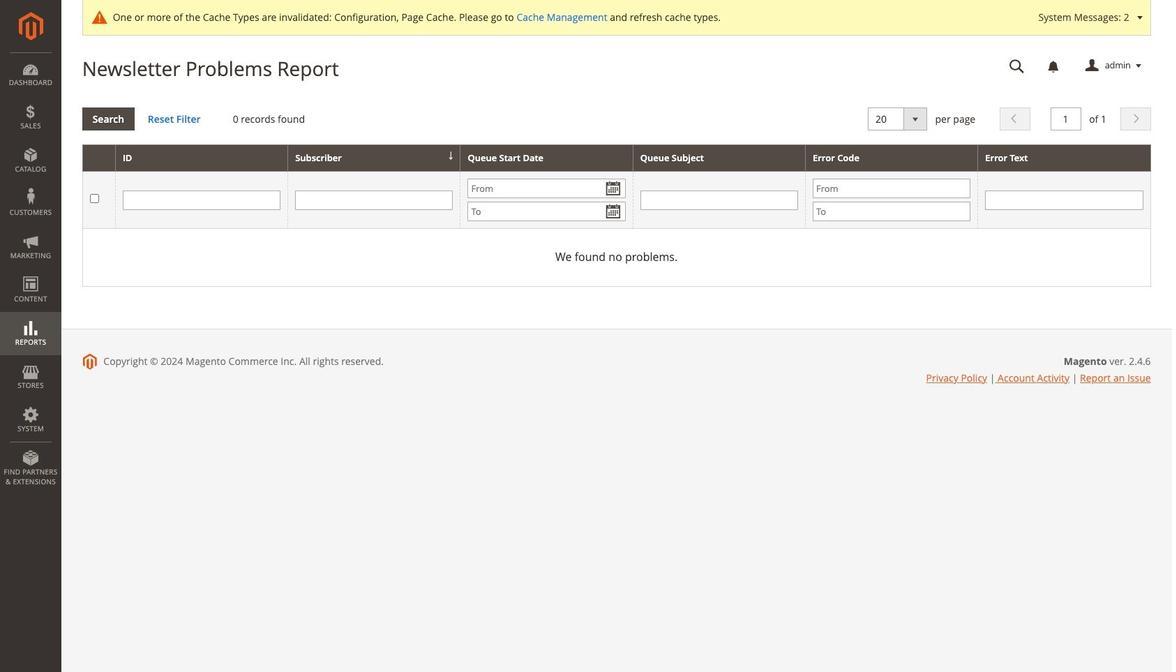 Task type: locate. For each thing, give the bounding box(es) containing it.
from text field up to text field
[[813, 179, 971, 198]]

0 horizontal spatial from text field
[[468, 179, 626, 198]]

To text field
[[813, 202, 971, 221]]

None checkbox
[[90, 194, 99, 203]]

To text field
[[468, 202, 626, 221]]

From text field
[[468, 179, 626, 198], [813, 179, 971, 198]]

from text field up to text box
[[468, 179, 626, 198]]

2 from text field from the left
[[813, 179, 971, 198]]

1 from text field from the left
[[468, 179, 626, 198]]

menu bar
[[0, 52, 61, 493]]

1 horizontal spatial from text field
[[813, 179, 971, 198]]

from text field for to text box
[[468, 179, 626, 198]]

None text field
[[1051, 107, 1081, 130], [640, 190, 798, 210], [986, 190, 1143, 210], [1051, 107, 1081, 130], [640, 190, 798, 210], [986, 190, 1143, 210]]

None text field
[[1000, 54, 1035, 78], [123, 190, 281, 210], [295, 190, 453, 210], [1000, 54, 1035, 78], [123, 190, 281, 210], [295, 190, 453, 210]]



Task type: describe. For each thing, give the bounding box(es) containing it.
magento admin panel image
[[18, 12, 43, 40]]

from text field for to text field
[[813, 179, 971, 198]]



